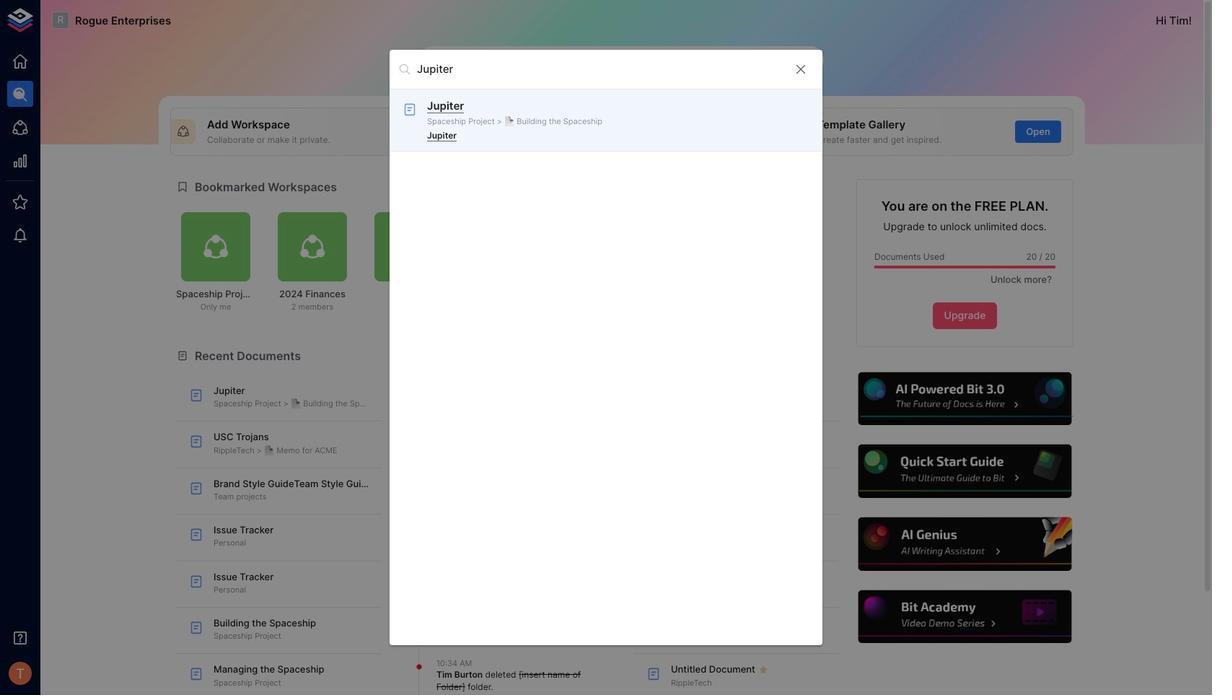 Task type: describe. For each thing, give the bounding box(es) containing it.
1 help image from the top
[[857, 370, 1074, 427]]

Search documents, folders and workspaces... text field
[[417, 58, 783, 80]]



Task type: locate. For each thing, give the bounding box(es) containing it.
4 help image from the top
[[857, 588, 1074, 646]]

help image
[[857, 370, 1074, 427], [857, 443, 1074, 500], [857, 516, 1074, 573], [857, 588, 1074, 646]]

dialog
[[390, 49, 823, 646]]

2 help image from the top
[[857, 443, 1074, 500]]

3 help image from the top
[[857, 516, 1074, 573]]



Task type: vqa. For each thing, say whether or not it's contained in the screenshot.
page. inside the "Create project management documents to make sure everyone is on the same page."
no



